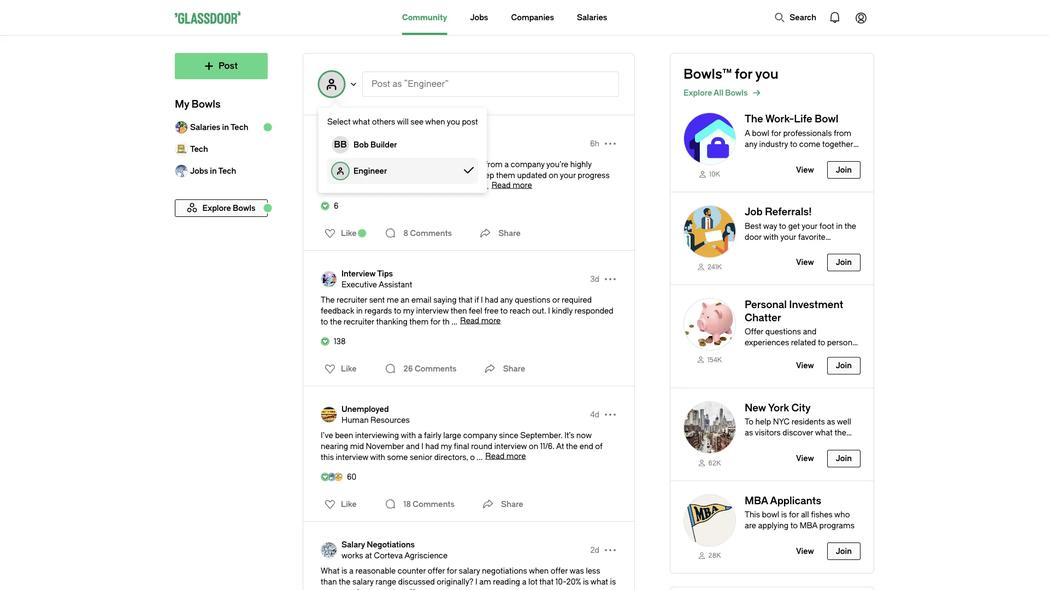 Task type: locate. For each thing, give the bounding box(es) containing it.
1 horizontal spatial questions
[[766, 327, 801, 336]]

company for interview
[[463, 431, 497, 440]]

2 horizontal spatial what
[[815, 429, 833, 438]]

1 vertical spatial when
[[529, 567, 549, 576]]

0 horizontal spatial the
[[321, 295, 335, 304]]

comments
[[410, 229, 452, 238], [415, 364, 457, 373], [413, 500, 455, 509]]

20%
[[567, 578, 581, 587]]

the inside the recruiter sent me an email saying that if i had any questions or required feedback in regards to my interview then feel free to reach out.  i kindly responded to the recruiter thanking them for th ...
[[321, 295, 335, 304]]

my
[[175, 99, 189, 110]]

more down 'free'
[[481, 316, 501, 325]]

when up lot
[[529, 567, 549, 576]]

0 horizontal spatial of
[[595, 442, 603, 451]]

image for bowl image up 62k link
[[684, 402, 736, 454]]

salary negotiations link
[[342, 133, 415, 144], [342, 540, 448, 550]]

salary up originally? on the bottom of the page
[[459, 567, 480, 576]]

the down feedback
[[330, 317, 342, 326]]

the inside the work-life bowl a bowl for professionals from any industry to come together and discuss the day-to-day happenings of work-life.
[[745, 113, 764, 125]]

0 vertical spatial mba
[[745, 495, 768, 507]]

interested
[[321, 171, 357, 180]]

salary negotiations link for designer
[[342, 133, 415, 144]]

professionals inside should you let recruiters/talent professionals from a company you're highly interested in that you got a new job? say to keep them updated on your progress should you meet the requirements for a job t ...
[[435, 160, 483, 169]]

to inside personal investment chatter offer questions and experiences related to personal finance and investments
[[818, 338, 826, 347]]

less
[[586, 567, 601, 576]]

1 vertical spatial from
[[485, 160, 503, 169]]

what inside new york city to help nyc residents as well as visitors discover what the world's most popular city has to offer!
[[815, 429, 833, 438]]

the inside the recruiter sent me an email saying that if i had any questions or required feedback in regards to my interview then feel free to reach out.  i kindly responded to the recruiter thanking them for th ...
[[330, 317, 342, 326]]

negotiations
[[367, 134, 415, 143], [367, 540, 415, 549]]

mba down all
[[800, 521, 818, 530]]

that left if on the left of the page
[[459, 295, 473, 304]]

2 vertical spatial like button
[[318, 496, 360, 513]]

image for post author image up should
[[321, 136, 337, 152]]

negotiations inside salary negotiations junior designer
[[367, 134, 415, 143]]

are
[[745, 521, 757, 530]]

62k link
[[684, 458, 736, 468]]

as right post
[[393, 79, 402, 89]]

human
[[342, 416, 369, 425]]

0 vertical spatial read more
[[492, 181, 532, 190]]

3 like from the top
[[341, 500, 357, 509]]

... right o
[[477, 453, 483, 462]]

should
[[321, 182, 345, 191]]

professionals inside the work-life bowl a bowl for professionals from any industry to come together and discuss the day-to-day happenings of work-life.
[[784, 129, 832, 138]]

lot
[[529, 578, 538, 587]]

on down you're
[[549, 171, 558, 180]]

1 vertical spatial that
[[459, 295, 473, 304]]

that up the meet
[[367, 171, 382, 180]]

comments right 8
[[410, 229, 452, 238]]

the inside should you let recruiters/talent professionals from a company you're highly interested in that you got a new job? say to keep them updated on your progress should you meet the requirements for a job t ...
[[383, 182, 395, 191]]

2 salary negotiations link from the top
[[342, 540, 448, 550]]

junior
[[342, 145, 365, 154]]

salary up works
[[342, 540, 365, 549]]

0 vertical spatial bowl
[[752, 129, 770, 138]]

2 vertical spatial ...
[[477, 453, 483, 462]]

2 salary from the top
[[342, 540, 365, 549]]

you up explore all bowls link at the right top
[[756, 67, 779, 82]]

2d link
[[591, 545, 600, 556]]

offer down the agriscience
[[428, 567, 445, 576]]

0 horizontal spatial mba
[[745, 495, 768, 507]]

1 horizontal spatial from
[[834, 129, 852, 138]]

share button
[[477, 222, 521, 244], [479, 494, 524, 515]]

0 vertical spatial tech
[[231, 123, 248, 132]]

salary negotiations link up corteva
[[342, 540, 448, 550]]

1 like button from the top
[[318, 225, 360, 242]]

1 horizontal spatial professionals
[[784, 129, 832, 138]]

b
[[334, 140, 341, 150], [341, 140, 347, 150]]

1 vertical spatial questions
[[766, 327, 801, 336]]

more down the updated
[[513, 181, 532, 190]]

1 horizontal spatial offer
[[551, 567, 568, 576]]

salaries
[[577, 13, 608, 22], [190, 123, 220, 132]]

a inside i've been interviewing with a fairly large company since september. it's now nearing mid november and i had my final round interview on 11/6. at the end of this interview with some senior directors, o ...
[[418, 431, 422, 440]]

of left work-
[[789, 162, 797, 171]]

like down 138
[[341, 364, 357, 373]]

related
[[791, 338, 816, 347]]

2 vertical spatial like
[[341, 500, 357, 509]]

in down let
[[359, 171, 366, 180]]

jobs inside jobs in tech link
[[190, 166, 208, 175]]

comments inside button
[[413, 500, 455, 509]]

1 horizontal spatial bowls
[[726, 88, 748, 97]]

0 vertical spatial more
[[513, 181, 532, 190]]

image for post author image up i've
[[321, 407, 337, 423]]

1 vertical spatial share button
[[479, 494, 524, 515]]

b left the bob
[[341, 140, 347, 150]]

like button down 138
[[318, 360, 360, 378]]

0 vertical spatial like button
[[318, 225, 360, 242]]

questions up out.
[[515, 295, 551, 304]]

1 vertical spatial any
[[500, 295, 513, 304]]

from inside should you let recruiters/talent professionals from a company you're highly interested in that you got a new job? say to keep them updated on your progress should you meet the requirements for a job t ...
[[485, 160, 503, 169]]

salary negotiations link for at
[[342, 540, 448, 550]]

them down email
[[410, 317, 429, 326]]

mba up "this"
[[745, 495, 768, 507]]

toogle identity element
[[332, 136, 349, 154]]

salary inside salary negotiations works at corteva agriscience
[[342, 540, 365, 549]]

0 horizontal spatial with
[[370, 453, 385, 462]]

26
[[404, 364, 413, 373]]

1 horizontal spatial had
[[485, 295, 499, 304]]

1 vertical spatial read
[[460, 316, 480, 325]]

negotiations up corteva
[[367, 540, 415, 549]]

as down to
[[745, 429, 753, 438]]

the inside what is a reasonable counter offer for salary negotiations when offer was less than the salary range discussed originally? i am reading a lot that 10-20% is what is common for a counter offer.
[[339, 578, 351, 587]]

1 image for bowl image from the top
[[684, 113, 736, 165]]

comments right 18
[[413, 500, 455, 509]]

progress
[[578, 171, 610, 180]]

comments inside button
[[415, 364, 457, 373]]

to left come
[[790, 140, 798, 149]]

read more
[[492, 181, 532, 190], [460, 316, 501, 325], [486, 452, 526, 461]]

jobs down tech link
[[190, 166, 208, 175]]

241k link
[[684, 262, 736, 271]]

toogle identity image
[[319, 71, 345, 97], [332, 162, 349, 180]]

questions up experiences
[[766, 327, 801, 336]]

and inside the work-life bowl a bowl for professionals from any industry to come together and discuss the day-to-day happenings of work-life.
[[745, 151, 759, 160]]

when right see
[[425, 117, 445, 126]]

post as "engineer"
[[372, 79, 449, 89]]

that inside should you let recruiters/talent professionals from a company you're highly interested in that you got a new job? say to keep them updated on your progress should you meet the requirements for a job t ...
[[367, 171, 382, 180]]

work-
[[766, 113, 794, 125]]

1 vertical spatial salary
[[353, 578, 374, 587]]

visitors
[[755, 429, 781, 438]]

share
[[499, 229, 521, 238], [503, 364, 525, 373], [501, 500, 524, 509]]

reading
[[493, 578, 520, 587]]

bowl right a
[[752, 129, 770, 138]]

i inside what is a reasonable counter offer for salary negotiations when offer was less than the salary range discussed originally? i am reading a lot that 10-20% is what is common for a counter offer.
[[476, 578, 478, 587]]

like for unemployed
[[341, 500, 357, 509]]

and down experiences
[[774, 349, 788, 358]]

0 horizontal spatial bowls
[[192, 99, 221, 110]]

0 vertical spatial salary negotiations link
[[342, 133, 415, 144]]

read down feel
[[460, 316, 480, 325]]

others
[[372, 117, 395, 126]]

1 salary from the top
[[342, 134, 365, 143]]

read down round on the left of page
[[486, 452, 505, 461]]

6h
[[590, 139, 600, 148]]

image for bowl image
[[684, 113, 736, 165], [684, 205, 736, 258], [684, 298, 736, 351], [684, 402, 736, 454], [684, 494, 736, 547]]

had
[[485, 295, 499, 304], [426, 442, 439, 451]]

in left regards at the bottom left of the page
[[356, 306, 363, 315]]

to inside mba applicants this bowl is for all fishes who are applying to mba programs
[[791, 521, 798, 530]]

on down september.
[[529, 442, 539, 451]]

interview inside the recruiter sent me an email saying that if i had any questions or required feedback in regards to my interview then feel free to reach out.  i kindly responded to the recruiter thanking them for th ...
[[416, 306, 449, 315]]

4 image for bowl image from the top
[[684, 402, 736, 454]]

salary negotiations link up designer
[[342, 133, 415, 144]]

2 image for post author image from the top
[[321, 271, 337, 288]]

2 like from the top
[[341, 364, 357, 373]]

... right 't'
[[483, 182, 489, 191]]

0 vertical spatial read more button
[[492, 181, 532, 190]]

0 horizontal spatial salaries
[[190, 123, 220, 132]]

b left junior at the top of page
[[334, 140, 341, 150]]

share inside dropdown button
[[503, 364, 525, 373]]

keep
[[477, 171, 494, 180]]

2 vertical spatial tech
[[218, 166, 236, 175]]

interview
[[416, 306, 449, 315], [495, 442, 527, 451], [336, 453, 369, 462]]

nyc
[[773, 418, 790, 427]]

1 vertical spatial ...
[[452, 317, 458, 326]]

1 vertical spatial bowl
[[762, 510, 780, 519]]

reasonable
[[356, 567, 396, 576]]

image for post author image for works at
[[321, 542, 337, 559]]

more for updated
[[513, 181, 532, 190]]

26 comments
[[404, 364, 457, 373]]

meet
[[362, 182, 381, 191]]

large
[[443, 431, 462, 440]]

2 vertical spatial read
[[486, 452, 505, 461]]

1 vertical spatial read more button
[[460, 316, 501, 325]]

toogle identity image up should
[[332, 162, 349, 180]]

any inside the work-life bowl a bowl for professionals from any industry to come together and discuss the day-to-day happenings of work-life.
[[745, 140, 758, 149]]

read more for interview
[[486, 452, 526, 461]]

salary negotiations works at corteva agriscience
[[342, 540, 448, 560]]

1 horizontal spatial jobs
[[470, 13, 488, 22]]

counter up discussed
[[398, 567, 426, 576]]

read more button down since
[[486, 452, 526, 461]]

negotiations inside salary negotiations works at corteva agriscience
[[367, 540, 415, 549]]

with down resources
[[401, 431, 416, 440]]

read more button for interview
[[486, 452, 526, 461]]

0 vertical spatial ...
[[483, 182, 489, 191]]

bowls™ for you
[[684, 67, 779, 82]]

day-
[[804, 151, 820, 160]]

executive assistant button
[[342, 279, 412, 290]]

3 image for post author image from the top
[[321, 407, 337, 423]]

0 vertical spatial when
[[425, 117, 445, 126]]

help
[[756, 418, 771, 427]]

engineer menu item
[[327, 158, 478, 184]]

bowl inside mba applicants this bowl is for all fishes who are applying to mba programs
[[762, 510, 780, 519]]

read more button down feel
[[460, 316, 501, 325]]

1 vertical spatial share
[[503, 364, 525, 373]]

salary down the reasonable
[[353, 578, 374, 587]]

like button
[[318, 225, 360, 242], [318, 360, 360, 378], [318, 496, 360, 513]]

1 horizontal spatial salary
[[459, 567, 480, 576]]

any up reach
[[500, 295, 513, 304]]

1 vertical spatial like
[[341, 364, 357, 373]]

1 horizontal spatial them
[[496, 171, 515, 180]]

1 vertical spatial with
[[370, 453, 385, 462]]

0 horizontal spatial questions
[[515, 295, 551, 304]]

1 horizontal spatial when
[[529, 567, 549, 576]]

i right out.
[[548, 306, 550, 315]]

should you let recruiters/talent professionals from a company you're highly interested in that you got a new job? say to keep them updated on your progress should you meet the requirements for a job t ...
[[321, 160, 610, 191]]

most
[[773, 440, 792, 449]]

1 vertical spatial as
[[827, 418, 836, 427]]

image for bowl image up 154k link
[[684, 298, 736, 351]]

them inside should you let recruiters/talent professionals from a company you're highly interested in that you got a new job? say to keep them updated on your progress should you meet the requirements for a job t ...
[[496, 171, 515, 180]]

tech for salaries in tech
[[231, 123, 248, 132]]

0 vertical spatial the
[[745, 113, 764, 125]]

0 horizontal spatial company
[[463, 431, 497, 440]]

them right the "keep"
[[496, 171, 515, 180]]

will
[[397, 117, 409, 126]]

like button for interview
[[318, 360, 360, 378]]

2 vertical spatial share
[[501, 500, 524, 509]]

image for bowl image up 28k link
[[684, 494, 736, 547]]

1 horizontal spatial that
[[459, 295, 473, 304]]

0 vertical spatial share button
[[477, 222, 521, 244]]

resources
[[371, 416, 410, 425]]

all
[[801, 510, 809, 519]]

negotiations up designer
[[367, 134, 415, 143]]

for up industry
[[772, 129, 782, 138]]

1 horizontal spatial the
[[745, 113, 764, 125]]

5 image for bowl image from the top
[[684, 494, 736, 547]]

0 vertical spatial as
[[393, 79, 402, 89]]

to right 'free'
[[501, 306, 508, 315]]

0 vertical spatial professionals
[[784, 129, 832, 138]]

if
[[475, 295, 479, 304]]

6h link
[[590, 138, 600, 149]]

share for updated
[[499, 229, 521, 238]]

read more for them
[[492, 181, 532, 190]]

0 vertical spatial share
[[499, 229, 521, 238]]

1 horizontal spatial my
[[441, 442, 452, 451]]

company inside should you let recruiters/talent professionals from a company you're highly interested in that you got a new job? say to keep them updated on your progress should you meet the requirements for a job t ...
[[511, 160, 545, 169]]

and up senior
[[406, 442, 420, 451]]

1 vertical spatial comments
[[415, 364, 457, 373]]

1 vertical spatial negotiations
[[367, 540, 415, 549]]

image for post author image
[[321, 136, 337, 152], [321, 271, 337, 288], [321, 407, 337, 423], [321, 542, 337, 559]]

common
[[321, 588, 354, 590]]

4 image for post author image from the top
[[321, 542, 337, 559]]

highly
[[571, 160, 592, 169]]

salary for works
[[342, 540, 365, 549]]

the
[[745, 113, 764, 125], [321, 295, 335, 304]]

0 vertical spatial that
[[367, 171, 382, 180]]

to right applying
[[791, 521, 798, 530]]

as left well
[[827, 418, 836, 427]]

of inside i've been interviewing with a fairly large company since september. it's now nearing mid november and i had my final round interview on 11/6. at the end of this interview with some senior directors, o ...
[[595, 442, 603, 451]]

the up the has
[[835, 429, 847, 438]]

2 horizontal spatial as
[[827, 418, 836, 427]]

1 horizontal spatial interview
[[416, 306, 449, 315]]

the left "day-"
[[790, 151, 802, 160]]

... for from
[[483, 182, 489, 191]]

2 vertical spatial read more
[[486, 452, 526, 461]]

my down an
[[403, 306, 414, 315]]

the up a
[[745, 113, 764, 125]]

i up senior
[[422, 442, 424, 451]]

0 vertical spatial jobs
[[470, 13, 488, 22]]

0 horizontal spatial from
[[485, 160, 503, 169]]

them
[[496, 171, 515, 180], [410, 317, 429, 326]]

the for work-
[[745, 113, 764, 125]]

like
[[341, 229, 357, 238], [341, 364, 357, 373], [341, 500, 357, 509]]

city
[[823, 440, 836, 449]]

like button down 6
[[318, 225, 360, 242]]

salary for junior
[[342, 134, 365, 143]]

2 vertical spatial what
[[591, 578, 608, 587]]

0 vertical spatial had
[[485, 295, 499, 304]]

3 image for bowl image from the top
[[684, 298, 736, 351]]

1 horizontal spatial any
[[745, 140, 758, 149]]

1 offer from the left
[[428, 567, 445, 576]]

to right the has
[[852, 440, 860, 449]]

what down less
[[591, 578, 608, 587]]

referrals!
[[765, 206, 812, 218]]

of right end on the bottom right of page
[[595, 442, 603, 451]]

2 negotiations from the top
[[367, 540, 415, 549]]

the for recruiter
[[321, 295, 335, 304]]

professionals up come
[[784, 129, 832, 138]]

2 like button from the top
[[318, 360, 360, 378]]

like button down 60
[[318, 496, 360, 513]]

3 like button from the top
[[318, 496, 360, 513]]

round
[[471, 442, 493, 451]]

1 vertical spatial salaries
[[190, 123, 220, 132]]

0 vertical spatial interview
[[416, 306, 449, 315]]

explore all bowls link
[[684, 86, 874, 99]]

should
[[321, 160, 347, 169]]

6
[[334, 201, 339, 210]]

offer.
[[405, 588, 424, 590]]

0 horizontal spatial professionals
[[435, 160, 483, 169]]

professionals up say
[[435, 160, 483, 169]]

0 horizontal spatial offer
[[428, 567, 445, 576]]

the recruiter sent me an email saying that if i had any questions or required feedback in regards to my interview then feel free to reach out.  i kindly responded to the recruiter thanking them for th ...
[[321, 295, 614, 326]]

more down since
[[507, 452, 526, 461]]

company up the updated
[[511, 160, 545, 169]]

requirements
[[397, 182, 445, 191]]

1 vertical spatial company
[[463, 431, 497, 440]]

1 image for post author image from the top
[[321, 136, 337, 152]]

your
[[560, 171, 576, 180]]

in
[[222, 123, 229, 132], [210, 166, 217, 175], [359, 171, 366, 180], [356, 306, 363, 315]]

image for bowl image up 241k link
[[684, 205, 736, 258]]

read more for then
[[460, 316, 501, 325]]

0 vertical spatial negotiations
[[367, 134, 415, 143]]

bowl
[[815, 113, 839, 125]]

that inside the recruiter sent me an email saying that if i had any questions or required feedback in regards to my interview then feel free to reach out.  i kindly responded to the recruiter thanking them for th ...
[[459, 295, 473, 304]]

to inside the work-life bowl a bowl for professionals from any industry to come together and discuss the day-to-day happenings of work-life.
[[790, 140, 798, 149]]

tech up tech link
[[231, 123, 248, 132]]

the inside i've been interviewing with a fairly large company since september. it's now nearing mid november and i had my final round interview on 11/6. at the end of this interview with some senior directors, o ...
[[566, 442, 578, 451]]

jobs for jobs in tech
[[190, 166, 208, 175]]

what inside what is a reasonable counter offer for salary negotiations when offer was less than the salary range discussed originally? i am reading a lot that 10-20% is what is common for a counter offer.
[[591, 578, 608, 587]]

from up together on the right of the page
[[834, 129, 852, 138]]

read down the "keep"
[[492, 181, 511, 190]]

day
[[831, 151, 844, 160]]

offer up 10-
[[551, 567, 568, 576]]

1 vertical spatial of
[[595, 442, 603, 451]]

1 vertical spatial toogle identity image
[[332, 162, 349, 180]]

popular
[[793, 440, 821, 449]]

comments inside "button"
[[410, 229, 452, 238]]

1 vertical spatial more
[[481, 316, 501, 325]]

what up city
[[815, 429, 833, 438]]

comments for 18 comments
[[413, 500, 455, 509]]

1 negotiations from the top
[[367, 134, 415, 143]]

engineer
[[354, 166, 387, 175]]

my bowls
[[175, 99, 221, 110]]

counter down range at the left of page
[[375, 588, 403, 590]]

1 vertical spatial my
[[441, 442, 452, 451]]

to down feedback
[[321, 317, 328, 326]]

0 horizontal spatial had
[[426, 442, 439, 451]]

2 vertical spatial read more button
[[486, 452, 526, 461]]

0 vertical spatial of
[[789, 162, 797, 171]]

2 image for bowl image from the top
[[684, 205, 736, 258]]

to up the job
[[468, 171, 475, 180]]

and up happenings
[[745, 151, 759, 160]]

0 vertical spatial any
[[745, 140, 758, 149]]

read more button for then
[[460, 316, 501, 325]]

image for bowl image up 10k link
[[684, 113, 736, 165]]

job
[[466, 182, 477, 191]]

read for then
[[460, 316, 480, 325]]

... right th
[[452, 317, 458, 326]]

all
[[714, 88, 724, 97]]

image for post author image left the interview
[[321, 271, 337, 288]]

0 vertical spatial salary
[[342, 134, 365, 143]]

jobs left companies
[[470, 13, 488, 22]]

is
[[782, 510, 787, 519], [342, 567, 347, 576], [583, 578, 589, 587], [610, 578, 616, 587]]

... inside should you let recruiters/talent professionals from a company you're highly interested in that you got a new job? say to keep them updated on your progress should you meet the requirements for a job t ...
[[483, 182, 489, 191]]

read
[[492, 181, 511, 190], [460, 316, 480, 325], [486, 452, 505, 461]]

0 horizontal spatial salary
[[353, 578, 374, 587]]

for left all
[[789, 510, 799, 519]]

company inside i've been interviewing with a fairly large company since september. it's now nearing mid november and i had my final round interview on 11/6. at the end of this interview with some senior directors, o ...
[[463, 431, 497, 440]]

1 vertical spatial professionals
[[435, 160, 483, 169]]

community link
[[402, 0, 447, 35]]

to up investments
[[818, 338, 826, 347]]

had up 'free'
[[485, 295, 499, 304]]

... inside i've been interviewing with a fairly large company since september. it's now nearing mid november and i had my final round interview on 11/6. at the end of this interview with some senior directors, o ...
[[477, 453, 483, 462]]

salary inside salary negotiations junior designer
[[342, 134, 365, 143]]

1 vertical spatial salary negotiations link
[[342, 540, 448, 550]]

0 vertical spatial company
[[511, 160, 545, 169]]

for down say
[[447, 182, 457, 191]]

2 vertical spatial interview
[[336, 453, 369, 462]]

1 horizontal spatial with
[[401, 431, 416, 440]]

any down a
[[745, 140, 758, 149]]

1 salary negotiations link from the top
[[342, 133, 415, 144]]

to
[[790, 140, 798, 149], [468, 171, 475, 180], [394, 306, 401, 315], [501, 306, 508, 315], [321, 317, 328, 326], [818, 338, 826, 347], [852, 440, 860, 449], [791, 521, 798, 530]]



Task type: describe. For each thing, give the bounding box(es) containing it.
you left the post
[[447, 117, 460, 126]]

for inside mba applicants this bowl is for all fishes who are applying to mba programs
[[789, 510, 799, 519]]

i inside i've been interviewing with a fairly large company since september. it's now nearing mid november and i had my final round interview on 11/6. at the end of this interview with some senior directors, o ...
[[422, 442, 424, 451]]

comments for 8 comments
[[410, 229, 452, 238]]

154k link
[[684, 355, 736, 364]]

t
[[479, 182, 481, 191]]

10k link
[[684, 169, 736, 179]]

my inside i've been interviewing with a fairly large company since september. it's now nearing mid november and i had my final round interview on 11/6. at the end of this interview with some senior directors, o ...
[[441, 442, 452, 451]]

had inside i've been interviewing with a fairly large company since september. it's now nearing mid november and i had my final round interview on 11/6. at the end of this interview with some senior directors, o ...
[[426, 442, 439, 451]]

reach
[[510, 306, 531, 315]]

than
[[321, 578, 337, 587]]

138
[[334, 337, 346, 346]]

share button for 8 comments
[[477, 222, 521, 244]]

been
[[335, 431, 353, 440]]

... for fairly
[[477, 453, 483, 462]]

1 vertical spatial bowls
[[192, 99, 221, 110]]

my inside the recruiter sent me an email saying that if i had any questions or required feedback in regards to my interview then feel free to reach out.  i kindly responded to the recruiter thanking them for th ...
[[403, 306, 414, 315]]

them inside the recruiter sent me an email saying that if i had any questions or required feedback in regards to my interview then feel free to reach out.  i kindly responded to the recruiter thanking them for th ...
[[410, 317, 429, 326]]

1 like from the top
[[341, 229, 357, 238]]

discussed
[[398, 578, 435, 587]]

negotiations for works at
[[367, 540, 415, 549]]

well
[[837, 418, 852, 427]]

works
[[342, 551, 363, 560]]

read more button for them
[[492, 181, 532, 190]]

who
[[835, 510, 850, 519]]

the inside the work-life bowl a bowl for professionals from any industry to come together and discuss the day-to-day happenings of work-life.
[[790, 151, 802, 160]]

updated
[[517, 171, 547, 180]]

and inside i've been interviewing with a fairly large company since september. it's now nearing mid november and i had my final round interview on 11/6. at the end of this interview with some senior directors, o ...
[[406, 442, 420, 451]]

jobs link
[[470, 0, 488, 35]]

8 comments
[[404, 229, 452, 238]]

28k
[[709, 552, 721, 560]]

is inside mba applicants this bowl is for all fishes who are applying to mba programs
[[782, 510, 787, 519]]

kindly
[[552, 306, 573, 315]]

discuss
[[761, 151, 788, 160]]

salaries in tech
[[190, 123, 248, 132]]

i've been interviewing with a fairly large company since september. it's now nearing mid november and i had my final round interview on 11/6. at the end of this interview with some senior directors, o ...
[[321, 431, 603, 462]]

1 vertical spatial counter
[[375, 588, 403, 590]]

28k link
[[684, 551, 736, 560]]

that inside what is a reasonable counter offer for salary negotiations when offer was less than the salary range discussed originally? i am reading a lot that 10-20% is what is common for a counter offer.
[[540, 578, 554, 587]]

finance
[[745, 349, 772, 358]]

in down tech link
[[210, 166, 217, 175]]

18 comments
[[404, 500, 455, 509]]

had inside the recruiter sent me an email saying that if i had any questions or required feedback in regards to my interview then feel free to reach out.  i kindly responded to the recruiter thanking them for th ...
[[485, 295, 499, 304]]

agriscience
[[405, 551, 448, 560]]

241k
[[708, 263, 722, 271]]

questions inside the recruiter sent me an email saying that if i had any questions or required feedback in regards to my interview then feel free to reach out.  i kindly responded to the recruiter thanking them for th ...
[[515, 295, 551, 304]]

image for bowl image for new york city
[[684, 402, 736, 454]]

bob builder
[[354, 140, 397, 149]]

when inside what is a reasonable counter offer for salary negotiations when offer was less than the salary range discussed originally? i am reading a lot that 10-20% is what is common for a counter offer.
[[529, 567, 549, 576]]

0 horizontal spatial interview
[[336, 453, 369, 462]]

final
[[454, 442, 469, 451]]

and up related
[[803, 327, 817, 336]]

salaries for salaries
[[577, 13, 608, 22]]

tech link
[[175, 138, 268, 160]]

am
[[480, 578, 491, 587]]

image for bowl image for personal investment chatter
[[684, 298, 736, 351]]

on inside i've been interviewing with a fairly large company since september. it's now nearing mid november and i had my final round interview on 11/6. at the end of this interview with some senior directors, o ...
[[529, 442, 539, 451]]

i right if on the left of the page
[[481, 295, 483, 304]]

image for bowl image for the work-life bowl
[[684, 113, 736, 165]]

0 vertical spatial toogle identity image
[[319, 71, 345, 97]]

0 horizontal spatial when
[[425, 117, 445, 126]]

personal
[[745, 299, 787, 311]]

like button for unemployed
[[318, 496, 360, 513]]

tech for jobs in tech
[[218, 166, 236, 175]]

for inside the work-life bowl a bowl for professionals from any industry to come together and discuss the day-to-day happenings of work-life.
[[772, 129, 782, 138]]

toogle identity image inside the engineer menu item
[[332, 162, 349, 180]]

nearing
[[321, 442, 348, 451]]

world's
[[745, 440, 771, 449]]

what
[[321, 567, 340, 576]]

154k
[[708, 356, 722, 364]]

interview
[[342, 269, 376, 278]]

search
[[790, 13, 817, 22]]

for up explore all bowls
[[735, 67, 753, 82]]

for up originally? on the bottom of the page
[[447, 567, 457, 576]]

offer!
[[745, 450, 765, 459]]

2 offer from the left
[[551, 567, 568, 576]]

1 vertical spatial tech
[[190, 145, 208, 154]]

now
[[577, 431, 592, 440]]

end
[[580, 442, 594, 451]]

0 vertical spatial what
[[353, 117, 370, 126]]

2d
[[591, 546, 600, 555]]

companies link
[[511, 0, 554, 35]]

personal investment chatter offer questions and experiences related to personal finance and investments
[[745, 299, 859, 358]]

questions inside personal investment chatter offer questions and experiences related to personal finance and investments
[[766, 327, 801, 336]]

4d
[[591, 410, 600, 419]]

from inside the work-life bowl a bowl for professionals from any industry to come together and discuss the day-to-day happenings of work-life.
[[834, 129, 852, 138]]

at
[[365, 551, 372, 560]]

as inside button
[[393, 79, 402, 89]]

directors,
[[434, 453, 468, 462]]

image for bowl image for mba applicants
[[684, 494, 736, 547]]

read for them
[[492, 181, 511, 190]]

jobs in tech
[[190, 166, 236, 175]]

negotiations for junior designer
[[367, 134, 415, 143]]

0 vertical spatial salary
[[459, 567, 480, 576]]

jobs for jobs
[[470, 13, 488, 22]]

... inside the recruiter sent me an email saying that if i had any questions or required feedback in regards to my interview then feel free to reach out.  i kindly responded to the recruiter thanking them for th ...
[[452, 317, 458, 326]]

1 vertical spatial recruiter
[[344, 317, 374, 326]]

was
[[570, 567, 584, 576]]

like for interview
[[341, 364, 357, 373]]

salaries link
[[577, 0, 608, 35]]

applicants
[[770, 495, 822, 507]]

saying
[[434, 295, 457, 304]]

image for post author image for executive assistant
[[321, 271, 337, 288]]

junior designer button
[[342, 144, 415, 155]]

for down the reasonable
[[356, 588, 366, 590]]

email
[[412, 295, 432, 304]]

got
[[398, 171, 410, 180]]

explore all bowls
[[684, 88, 748, 97]]

salaries in tech link
[[175, 116, 268, 138]]

o
[[470, 453, 475, 462]]

share button for 18 comments
[[479, 494, 524, 515]]

2 vertical spatial as
[[745, 429, 753, 438]]

bob
[[354, 140, 369, 149]]

an
[[401, 295, 410, 304]]

corteva
[[374, 551, 403, 560]]

more for feel
[[481, 316, 501, 325]]

experiences
[[745, 338, 790, 347]]

image for post author image for junior designer
[[321, 136, 337, 152]]

10-
[[556, 578, 567, 587]]

share button
[[481, 358, 525, 380]]

salaries for salaries in tech
[[190, 123, 220, 132]]

interviewing
[[355, 431, 399, 440]]

together
[[823, 140, 854, 149]]

1 horizontal spatial mba
[[800, 521, 818, 530]]

comments for 26 comments
[[415, 364, 457, 373]]

interview tips link
[[342, 268, 412, 279]]

you left 'got' at top
[[383, 171, 397, 180]]

you left the meet
[[347, 182, 360, 191]]

select what others will see when you post
[[327, 117, 478, 126]]

for inside the recruiter sent me an email saying that if i had any questions or required feedback in regards to my interview then feel free to reach out.  i kindly responded to the recruiter thanking them for th ...
[[431, 317, 441, 326]]

any inside the recruiter sent me an email saying that if i had any questions or required feedback in regards to my interview then feel free to reach out.  i kindly responded to the recruiter thanking them for th ...
[[500, 295, 513, 304]]

0 vertical spatial recruiter
[[337, 295, 367, 304]]

what is a reasonable counter offer for salary negotiations when offer was less than the salary range discussed originally? i am reading a lot that 10-20% is what is common for a counter offer.
[[321, 567, 616, 590]]

0 vertical spatial with
[[401, 431, 416, 440]]

share for on
[[501, 500, 524, 509]]

companies
[[511, 13, 554, 22]]

to inside should you let recruiters/talent professionals from a company you're highly interested in that you got a new job? say to keep them updated on your progress should you meet the requirements for a job t ...
[[468, 171, 475, 180]]

share for feel
[[503, 364, 525, 373]]

2 horizontal spatial interview
[[495, 442, 527, 451]]

bowl inside the work-life bowl a bowl for professionals from any industry to come together and discuss the day-to-day happenings of work-life.
[[752, 129, 770, 138]]

image for bowl image for job referrals!
[[684, 205, 736, 258]]

new york city to help nyc residents as well as visitors discover what the world's most popular city has to offer!
[[745, 402, 860, 459]]

to down the me
[[394, 306, 401, 315]]

image for post author image for human resources
[[321, 407, 337, 423]]

to-
[[820, 151, 831, 160]]

of inside the work-life bowl a bowl for professionals from any industry to come together and discuss the day-to-day happenings of work-life.
[[789, 162, 797, 171]]

a
[[745, 129, 750, 138]]

on inside should you let recruiters/talent professionals from a company you're highly interested in that you got a new job? say to keep them updated on your progress should you meet the requirements for a job t ...
[[549, 171, 558, 180]]

since
[[499, 431, 519, 440]]

you left let
[[349, 160, 362, 169]]

regards
[[365, 306, 392, 315]]

investments
[[790, 349, 834, 358]]

18
[[404, 500, 411, 509]]

read for interview
[[486, 452, 505, 461]]

2 b from the left
[[341, 140, 347, 150]]

recruiters/talent
[[375, 160, 433, 169]]

0 vertical spatial counter
[[398, 567, 426, 576]]

1 b from the left
[[334, 140, 341, 150]]

range
[[376, 578, 397, 587]]

"engineer"
[[404, 79, 449, 89]]

b b
[[334, 140, 347, 150]]

life.
[[820, 162, 832, 171]]

in up tech link
[[222, 123, 229, 132]]

unemployed link
[[342, 404, 410, 415]]

the inside new york city to help nyc residents as well as visitors discover what the world's most popular city has to offer!
[[835, 429, 847, 438]]

job referrals!
[[745, 206, 812, 218]]

for inside should you let recruiters/talent professionals from a company you're highly interested in that you got a new job? say to keep them updated on your progress should you meet the requirements for a job t ...
[[447, 182, 457, 191]]

it's
[[565, 431, 575, 440]]

i've
[[321, 431, 333, 440]]

in inside should you let recruiters/talent professionals from a company you're highly interested in that you got a new job? say to keep them updated on your progress should you meet the requirements for a job t ...
[[359, 171, 366, 180]]

11/6.
[[540, 442, 555, 451]]

applying
[[759, 521, 789, 530]]

to inside new york city to help nyc residents as well as visitors discover what the world's most popular city has to offer!
[[852, 440, 860, 449]]

more for on
[[507, 452, 526, 461]]

company for them
[[511, 160, 545, 169]]

in inside the recruiter sent me an email saying that if i had any questions or required feedback in regards to my interview then feel free to reach out.  i kindly responded to the recruiter thanking them for th ...
[[356, 306, 363, 315]]



Task type: vqa. For each thing, say whether or not it's contained in the screenshot.
"areas:"
no



